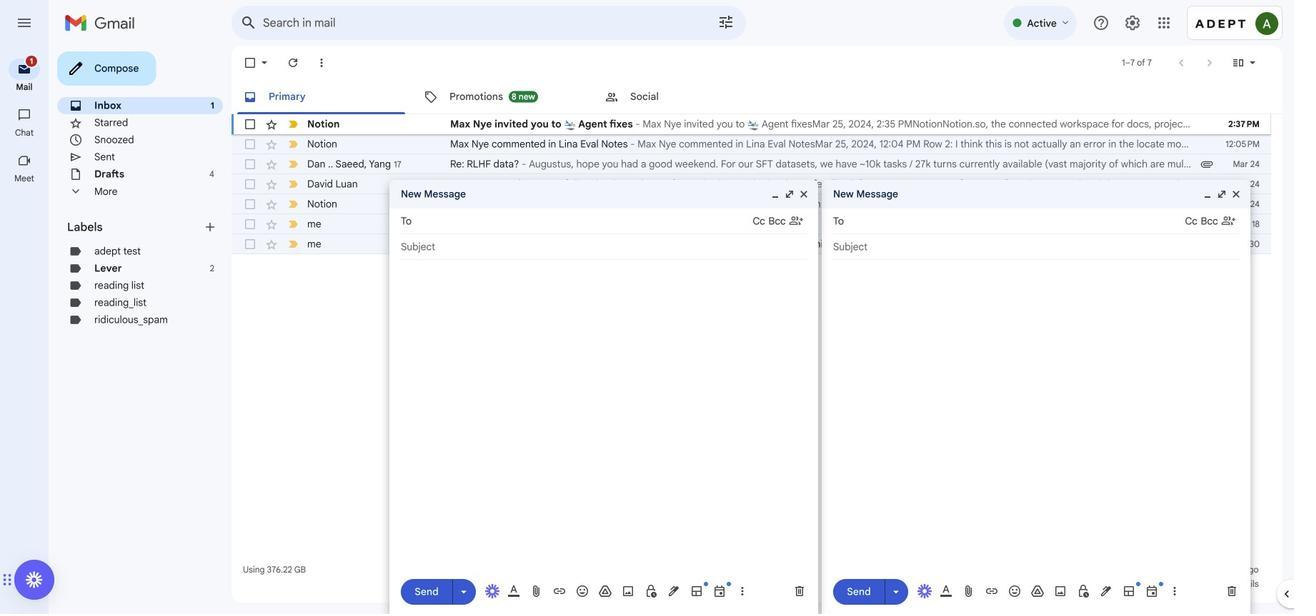 Task type: describe. For each thing, give the bounding box(es) containing it.
3 row from the top
[[232, 154, 1272, 174]]

🛬 image
[[748, 119, 760, 131]]

close image
[[1231, 189, 1242, 200]]

more options image for select a layout image
[[1171, 585, 1180, 599]]

select a layout image
[[690, 585, 704, 599]]

insert photo image for insert files using drive image
[[621, 585, 636, 599]]

insert emoji ‪(⌘⇧2)‬ image for insert link ‪(⌘k)‬ icon on the right bottom of page
[[1008, 585, 1022, 599]]

settings image
[[1125, 14, 1142, 31]]

toggle confidential mode image for insert signature icon
[[1077, 585, 1091, 599]]

insert link ‪(⌘k)‬ image
[[553, 585, 567, 599]]

7 row from the top
[[232, 234, 1295, 254]]

2 row from the top
[[232, 134, 1272, 154]]

2 dialog from the left
[[822, 180, 1251, 615]]

insert photo image for insert files using drive icon
[[1054, 585, 1068, 599]]

Search in mail text field
[[263, 16, 678, 30]]

To recipients text field
[[418, 210, 753, 233]]

select a layout image
[[1122, 585, 1137, 599]]

5 row from the top
[[232, 194, 1272, 214]]

insert signature image
[[667, 585, 681, 599]]

insert files using drive image
[[598, 585, 613, 599]]

move image
[[2, 572, 7, 589]]

move image
[[7, 572, 12, 589]]

minimize image
[[1202, 189, 1214, 200]]

6 row from the top
[[232, 214, 1295, 234]]

advanced search options image
[[712, 8, 741, 36]]

1 dialog from the left
[[390, 180, 819, 615]]

subject field for to recipients text field
[[401, 240, 807, 254]]

more send options image for attach files icon
[[457, 585, 471, 600]]

1 row from the top
[[232, 114, 1272, 134]]

support image
[[1093, 14, 1110, 31]]



Task type: vqa. For each thing, say whether or not it's contained in the screenshot.
Discard draft ‪(⌘⇧D)‬ image
yes



Task type: locate. For each thing, give the bounding box(es) containing it.
0 horizontal spatial dialog
[[390, 180, 819, 615]]

1 discard draft ‪(⌘⇧d)‬ image from the left
[[793, 585, 807, 599]]

pop out image for close image
[[1217, 189, 1228, 200]]

pop out image for close icon
[[784, 189, 796, 200]]

pop out image left close icon
[[784, 189, 796, 200]]

subject field down to recipients text field
[[401, 240, 807, 254]]

set up a time to meet image
[[713, 585, 727, 599], [1145, 585, 1160, 599]]

2 subject field from the left
[[834, 240, 1240, 254]]

1 horizontal spatial insert photo image
[[1054, 585, 1068, 599]]

2 discard draft ‪(⌘⇧d)‬ image from the left
[[1225, 585, 1240, 599]]

navigation
[[0, 46, 50, 615]]

0 horizontal spatial insert emoji ‪(⌘⇧2)‬ image
[[575, 585, 590, 599]]

discard draft ‪(⌘⇧d)‬ image
[[793, 585, 807, 599], [1225, 585, 1240, 599]]

Subject field
[[401, 240, 807, 254], [834, 240, 1240, 254]]

primary tab
[[232, 80, 411, 114]]

more options image right select a layout image
[[1171, 585, 1180, 599]]

insert files using drive image
[[1031, 585, 1045, 599]]

0 horizontal spatial subject field
[[401, 240, 807, 254]]

search in mail image
[[236, 10, 262, 36]]

0 horizontal spatial more send options image
[[457, 585, 471, 600]]

discard draft ‪(⌘⇧d)‬ image for 1st dialog from left
[[793, 585, 807, 599]]

pop out image left close image
[[1217, 189, 1228, 200]]

2 insert photo image from the left
[[1054, 585, 1068, 599]]

insert photo image
[[621, 585, 636, 599], [1054, 585, 1068, 599]]

insert photo image right insert files using drive icon
[[1054, 585, 1068, 599]]

has attachment image
[[1200, 157, 1215, 172]]

attach files image
[[962, 585, 977, 599]]

1 more options image from the left
[[738, 585, 747, 599]]

1 🗣️ image from the left
[[450, 219, 462, 231]]

1 horizontal spatial more send options image
[[889, 585, 904, 600]]

1 horizontal spatial insert emoji ‪(⌘⇧2)‬ image
[[1008, 585, 1022, 599]]

1 horizontal spatial 🗣️ image
[[1003, 219, 1015, 231]]

1 more send options image from the left
[[457, 585, 471, 600]]

set up a time to meet image for select a layout icon on the right bottom
[[713, 585, 727, 599]]

toggle confidential mode image left insert signature icon
[[1077, 585, 1091, 599]]

1 horizontal spatial subject field
[[834, 240, 1240, 254]]

insert emoji ‪(⌘⇧2)‬ image for insert link ‪(⌘k)‬ image
[[575, 585, 590, 599]]

main content
[[232, 46, 1295, 603]]

promotions, 8 new messages, tab
[[412, 80, 593, 114]]

0 horizontal spatial 🗣️ image
[[450, 219, 462, 231]]

set up a time to meet image for select a layout image
[[1145, 585, 1160, 599]]

row
[[232, 114, 1272, 134], [232, 134, 1272, 154], [232, 154, 1272, 174], [232, 174, 1272, 194], [232, 194, 1272, 214], [232, 214, 1295, 234], [232, 234, 1295, 254]]

social tab
[[593, 80, 773, 114]]

1 horizontal spatial discard draft ‪(⌘⇧d)‬ image
[[1225, 585, 1240, 599]]

insert signature image
[[1099, 585, 1114, 599]]

⚔️ image
[[627, 219, 639, 231]]

0 horizontal spatial set up a time to meet image
[[713, 585, 727, 599]]

toggle confidential mode image for insert signature image
[[644, 585, 658, 599]]

1 set up a time to meet image from the left
[[713, 585, 727, 599]]

To recipients text field
[[851, 210, 1186, 233]]

footer
[[232, 563, 1272, 592]]

1 horizontal spatial dialog
[[822, 180, 1251, 615]]

2 set up a time to meet image from the left
[[1145, 585, 1160, 599]]

attach files image
[[530, 585, 544, 599]]

more send options image
[[457, 585, 471, 600], [889, 585, 904, 600]]

toggle confidential mode image
[[644, 585, 658, 599], [1077, 585, 1091, 599]]

2 insert emoji ‪(⌘⇧2)‬ image from the left
[[1008, 585, 1022, 599]]

1 insert emoji ‪(⌘⇧2)‬ image from the left
[[575, 585, 590, 599]]

gmail image
[[64, 9, 142, 37]]

subject field down to recipients text box
[[834, 240, 1240, 254]]

1 toggle confidential mode image from the left
[[644, 585, 658, 599]]

1 insert photo image from the left
[[621, 585, 636, 599]]

more send options image for attach files image
[[889, 585, 904, 600]]

1 pop out image from the left
[[784, 189, 796, 200]]

record a loom image
[[26, 572, 43, 589]]

set up a time to meet image right select a layout image
[[1145, 585, 1160, 599]]

insert photo image right insert files using drive image
[[621, 585, 636, 599]]

insert emoji ‪(⌘⇧2)‬ image right insert link ‪(⌘k)‬ icon on the right bottom of page
[[1008, 585, 1022, 599]]

close image
[[799, 189, 810, 200]]

1 horizontal spatial toggle confidential mode image
[[1077, 585, 1091, 599]]

1 horizontal spatial set up a time to meet image
[[1145, 585, 1160, 599]]

insert emoji ‪(⌘⇧2)‬ image
[[575, 585, 590, 599], [1008, 585, 1022, 599]]

1 horizontal spatial pop out image
[[1217, 189, 1228, 200]]

heading
[[0, 81, 49, 93], [0, 127, 49, 139], [0, 173, 49, 184], [67, 220, 203, 234]]

more options image
[[738, 585, 747, 599], [1171, 585, 1180, 599]]

more email options image
[[315, 56, 329, 70]]

Search in mail search field
[[232, 6, 746, 40]]

2 more send options image from the left
[[889, 585, 904, 600]]

2 more options image from the left
[[1171, 585, 1180, 599]]

insert link ‪(⌘k)‬ image
[[985, 585, 999, 599]]

toggle split pane mode image
[[1232, 56, 1246, 70]]

more options image right select a layout icon on the right bottom
[[738, 585, 747, 599]]

🛬 image
[[564, 119, 576, 131]]

set up a time to meet image right select a layout icon on the right bottom
[[713, 585, 727, 599]]

2 🗣️ image from the left
[[1003, 219, 1015, 231]]

2 toggle confidential mode image from the left
[[1077, 585, 1091, 599]]

4 row from the top
[[232, 174, 1272, 194]]

None checkbox
[[243, 117, 257, 132], [243, 197, 257, 212], [243, 217, 257, 232], [243, 117, 257, 132], [243, 197, 257, 212], [243, 217, 257, 232]]

refresh image
[[286, 56, 300, 70]]

toggle confidential mode image left insert signature image
[[644, 585, 658, 599]]

1 horizontal spatial more options image
[[1171, 585, 1180, 599]]

subject field for to recipients text box
[[834, 240, 1240, 254]]

None checkbox
[[243, 56, 257, 70], [243, 137, 257, 152], [243, 157, 257, 172], [243, 177, 257, 192], [243, 237, 257, 252], [243, 56, 257, 70], [243, 137, 257, 152], [243, 157, 257, 172], [243, 177, 257, 192], [243, 237, 257, 252]]

insert emoji ‪(⌘⇧2)‬ image right insert link ‪(⌘k)‬ image
[[575, 585, 590, 599]]

1 subject field from the left
[[401, 240, 807, 254]]

dialog
[[390, 180, 819, 615], [822, 180, 1251, 615]]

0 horizontal spatial insert photo image
[[621, 585, 636, 599]]

0 horizontal spatial discard draft ‪(⌘⇧d)‬ image
[[793, 585, 807, 599]]

0 horizontal spatial more options image
[[738, 585, 747, 599]]

tab list
[[232, 80, 1283, 114]]

0 horizontal spatial pop out image
[[784, 189, 796, 200]]

pop out image
[[784, 189, 796, 200], [1217, 189, 1228, 200]]

0 horizontal spatial toggle confidential mode image
[[644, 585, 658, 599]]

discard draft ‪(⌘⇧d)‬ image for 2nd dialog from left
[[1225, 585, 1240, 599]]

minimize image
[[770, 189, 781, 200]]

🗣️ image
[[450, 219, 462, 231], [1003, 219, 1015, 231]]

main menu image
[[16, 14, 33, 31]]

2 pop out image from the left
[[1217, 189, 1228, 200]]

more options image for select a layout icon on the right bottom
[[738, 585, 747, 599]]



